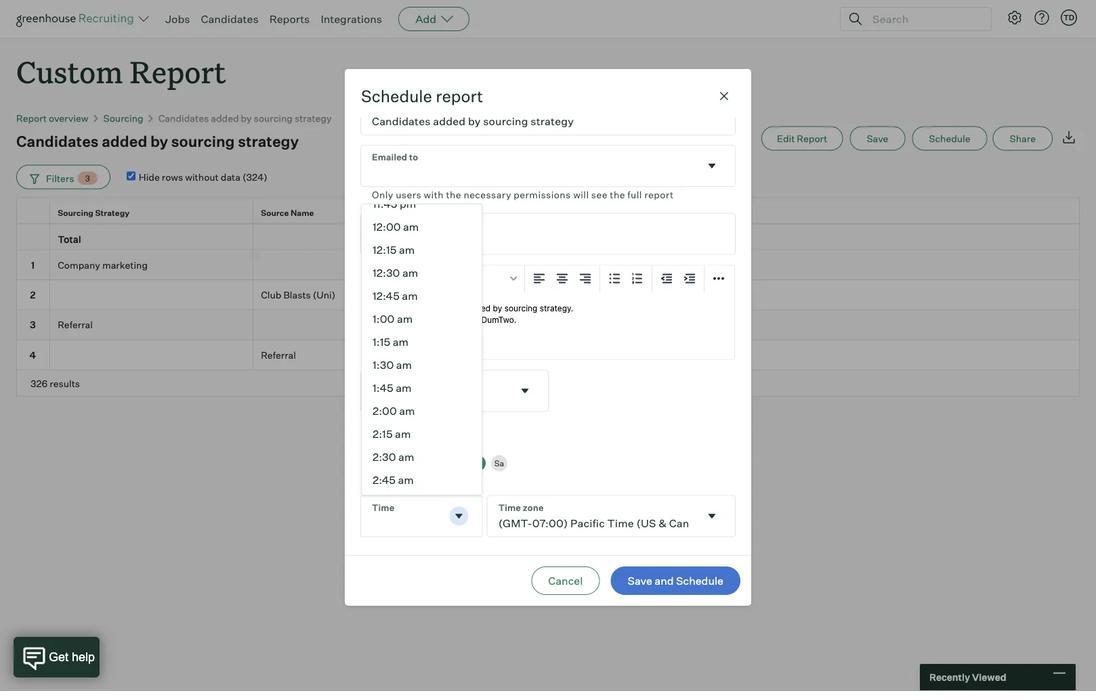 Task type: vqa. For each thing, say whether or not it's contained in the screenshot.
ROW GROUP
yes



Task type: locate. For each thing, give the bounding box(es) containing it.
group
[[362, 266, 734, 292]]

am inside 1:15 am option
[[393, 335, 409, 349]]

am inside 12:15 am option
[[399, 243, 415, 257]]

the right with
[[446, 189, 461, 201]]

3 row from the top
[[16, 250, 1080, 280]]

1:00
[[373, 312, 395, 326]]

save inside button
[[628, 574, 652, 588]]

0 horizontal spatial column header
[[16, 225, 50, 250]]

row
[[16, 198, 1080, 228], [16, 224, 1080, 250], [16, 250, 1080, 280], [16, 280, 1080, 311], [16, 311, 1080, 341], [16, 341, 1080, 371]]

0 horizontal spatial by
[[150, 132, 168, 150]]

am inside 1:45 am option
[[396, 381, 412, 395]]

1:15 am
[[373, 335, 409, 349]]

am inside 1:30 am option
[[396, 358, 412, 372]]

0 vertical spatial 3
[[85, 173, 90, 183]]

am for 2:45 am
[[398, 474, 414, 487]]

save button
[[850, 126, 905, 151]]

sourcing up (324)
[[254, 112, 293, 124]]

2 link
[[363, 233, 368, 245]]

sourcing inside row
[[58, 208, 93, 218]]

the left full on the right
[[610, 189, 625, 201]]

1 vertical spatial report
[[644, 189, 674, 201]]

am right 1:45
[[396, 381, 412, 395]]

am down added
[[403, 220, 419, 234]]

am for 1:45 am
[[396, 381, 412, 395]]

am inside 2:00 am 'option'
[[399, 404, 415, 418]]

am right "3:00"
[[399, 497, 415, 510]]

0 horizontal spatial report
[[436, 86, 483, 106]]

0 vertical spatial toggle flyout image
[[705, 159, 719, 172]]

sourcing
[[254, 112, 293, 124], [171, 132, 235, 150]]

1 vertical spatial strategy
[[238, 132, 299, 150]]

list box
[[361, 192, 482, 515]]

2:45 am
[[373, 474, 414, 487]]

candidates added by sourcing strategy up hide
[[16, 132, 299, 150]]

2 horizontal spatial report
[[797, 133, 827, 144]]

0 horizontal spatial referral
[[58, 319, 93, 331]]

by up (324)
[[241, 112, 252, 124]]

blasts
[[283, 289, 311, 301]]

0 horizontal spatial 3
[[30, 319, 36, 331]]

3:00
[[373, 497, 397, 510]]

2 left "12:15"
[[363, 233, 368, 245]]

candidates link
[[201, 12, 259, 26]]

added up data
[[211, 112, 239, 124]]

referral down club
[[261, 349, 296, 361]]

1 horizontal spatial column header
[[253, 225, 355, 250]]

1 horizontal spatial report
[[644, 189, 674, 201]]

schedule report
[[361, 86, 483, 106]]

am
[[403, 220, 419, 234], [399, 243, 415, 257], [402, 266, 418, 280], [402, 289, 418, 303], [397, 312, 413, 326], [393, 335, 409, 349], [396, 358, 412, 372], [396, 381, 412, 395], [399, 404, 415, 418], [395, 427, 411, 441], [398, 451, 414, 464], [398, 474, 414, 487], [399, 497, 415, 510]]

t
[[410, 458, 415, 468]]

row containing 3
[[16, 311, 1080, 341]]

0 horizontal spatial the
[[446, 189, 461, 201]]

download image
[[1061, 129, 1077, 145]]

report down jobs
[[130, 51, 226, 91]]

am inside 12:30 am option
[[402, 266, 418, 280]]

see
[[591, 189, 608, 201]]

candidates up 12:00
[[363, 208, 407, 218]]

1 horizontal spatial added
[[211, 112, 239, 124]]

12:30 am
[[373, 266, 418, 280]]

2:45 am option
[[362, 469, 482, 492]]

jobs link
[[165, 12, 190, 26]]

row group
[[16, 250, 1080, 371]]

2 column header from the left
[[253, 225, 355, 250]]

1 horizontal spatial 3
[[85, 173, 90, 183]]

1:00 am option
[[362, 308, 482, 331]]

am inside 12:45 am option
[[402, 289, 418, 303]]

toggle flyout image
[[518, 384, 532, 398], [452, 509, 466, 523]]

0 vertical spatial added
[[211, 112, 239, 124]]

am right the 12:45
[[402, 289, 418, 303]]

candidates added by sourcing strategy up (324)
[[158, 112, 332, 124]]

am for 2:00 am
[[399, 404, 415, 418]]

1:30 am option
[[362, 354, 482, 377]]

save inside 'button'
[[867, 133, 888, 144]]

candidates added
[[363, 208, 435, 218]]

am for 1:00 am
[[397, 312, 413, 326]]

candidates added by sourcing strategy
[[158, 112, 332, 124], [16, 132, 299, 150]]

0 vertical spatial schedule
[[361, 86, 432, 106]]

1:45 am
[[373, 381, 412, 395]]

report overview link
[[16, 112, 88, 124]]

1:45 am option
[[362, 377, 482, 400]]

2:00 am option
[[362, 400, 482, 423]]

0 horizontal spatial schedule
[[361, 86, 432, 106]]

None field
[[361, 371, 548, 411], [361, 496, 482, 537], [487, 496, 735, 537], [361, 371, 548, 411], [361, 496, 482, 537], [487, 496, 735, 537]]

referral right 3 cell
[[58, 319, 93, 331]]

1 vertical spatial referral
[[261, 349, 296, 361]]

report
[[436, 86, 483, 106], [644, 189, 674, 201]]

4 toolbar from the left
[[652, 266, 704, 292]]

reports link
[[269, 12, 310, 26]]

1 horizontal spatial referral
[[261, 349, 296, 361]]

2 down the '1' cell
[[30, 289, 36, 301]]

column header down name
[[253, 225, 355, 250]]

am right 1:15
[[393, 335, 409, 349]]

None text field
[[372, 164, 377, 181], [361, 213, 735, 254], [361, 496, 447, 537], [372, 164, 377, 181], [361, 213, 735, 254], [361, 496, 447, 537]]

by up hide
[[150, 132, 168, 150]]

column header
[[16, 225, 50, 250], [253, 225, 355, 250]]

1
[[31, 259, 35, 271]]

6 row from the top
[[16, 341, 1080, 371]]

Search text field
[[869, 9, 979, 29]]

data
[[221, 171, 240, 183]]

3
[[85, 173, 90, 183], [30, 319, 36, 331]]

0 vertical spatial 2
[[363, 233, 368, 245]]

sourcing up hide rows without data (324)
[[171, 132, 235, 150]]

am right 2:00
[[399, 404, 415, 418]]

1 row from the top
[[16, 198, 1080, 228]]

0 vertical spatial save
[[867, 133, 888, 144]]

0 horizontal spatial save
[[628, 574, 652, 588]]

added down sourcing "link"
[[102, 132, 147, 150]]

am inside 12:00 am option
[[403, 220, 419, 234]]

edit report link
[[761, 126, 843, 151]]

am inside 3:00 am option
[[399, 497, 415, 510]]

td
[[1063, 13, 1074, 22]]

1 vertical spatial candidates added by sourcing strategy
[[16, 132, 299, 150]]

candidates up rows
[[158, 112, 209, 124]]

1:30
[[373, 358, 394, 372]]

am inside 2:30 am "option"
[[398, 451, 414, 464]]

am for 12:45 am
[[402, 289, 418, 303]]

am right "1:30"
[[396, 358, 412, 372]]

am for 1:15 am
[[393, 335, 409, 349]]

2 inside cell
[[30, 289, 36, 301]]

1 horizontal spatial save
[[867, 133, 888, 144]]

0 horizontal spatial added
[[102, 132, 147, 150]]

column header up 1
[[16, 225, 50, 250]]

am right m
[[398, 451, 414, 464]]

0 horizontal spatial sourcing
[[58, 208, 93, 218]]

edit
[[777, 133, 795, 144]]

0 vertical spatial strategy
[[295, 112, 332, 124]]

candidates
[[201, 12, 259, 26], [158, 112, 209, 124], [16, 132, 99, 150], [363, 208, 407, 218]]

sourcing for sourcing
[[103, 112, 143, 124]]

2 vertical spatial schedule
[[676, 574, 723, 588]]

0 vertical spatial report
[[130, 51, 226, 91]]

3 down 2 cell
[[30, 319, 36, 331]]

am right "12:15"
[[399, 243, 415, 257]]

3 toolbar from the left
[[600, 266, 652, 292]]

1 vertical spatial save
[[628, 574, 652, 588]]

report
[[130, 51, 226, 91], [16, 112, 47, 124], [797, 133, 827, 144]]

save for save and schedule
[[628, 574, 652, 588]]

(324)
[[243, 171, 267, 183]]

1 horizontal spatial toggle flyout image
[[518, 384, 532, 398]]

marketing
[[102, 259, 148, 271]]

sourcing up total
[[58, 208, 93, 218]]

12:00 am
[[373, 220, 419, 234]]

name
[[291, 208, 314, 218]]

with
[[424, 189, 444, 201]]

toolbar
[[362, 266, 525, 292], [525, 266, 600, 292], [600, 266, 652, 292], [652, 266, 704, 292]]

am inside 2:45 am option
[[398, 474, 414, 487]]

1 toolbar from the left
[[362, 266, 525, 292]]

12:15 am option
[[362, 239, 482, 262]]

am for 12:00 am
[[403, 220, 419, 234]]

0 vertical spatial by
[[241, 112, 252, 124]]

2 toolbar from the left
[[525, 266, 600, 292]]

am inside 2:15 am option
[[395, 427, 411, 441]]

hide
[[139, 171, 160, 183]]

1 horizontal spatial the
[[610, 189, 625, 201]]

greenhouse recruiting image
[[16, 11, 138, 27]]

row containing sourcing strategy
[[16, 198, 1080, 228]]

1 horizontal spatial sourcing
[[254, 112, 293, 124]]

without
[[185, 171, 219, 183]]

am right '12:30'
[[402, 266, 418, 280]]

5 row from the top
[[16, 311, 1080, 341]]

4 row from the top
[[16, 280, 1080, 311]]

schedule
[[361, 86, 432, 106], [929, 133, 970, 144], [676, 574, 723, 588]]

0 vertical spatial sourcing
[[103, 112, 143, 124]]

3 right filters
[[85, 173, 90, 183]]

0 horizontal spatial 2
[[30, 289, 36, 301]]

filter image
[[28, 173, 39, 184]]

toggle flyout image
[[705, 159, 719, 172], [705, 509, 719, 523]]

1 vertical spatial sourcing
[[171, 132, 235, 150]]

am down t
[[398, 474, 414, 487]]

1 vertical spatial sourcing
[[58, 208, 93, 218]]

sourcing down custom report
[[103, 112, 143, 124]]

row containing 4
[[16, 341, 1080, 371]]

0 vertical spatial sourcing
[[254, 112, 293, 124]]

1 vertical spatial 3
[[30, 319, 36, 331]]

1:00 am
[[373, 312, 413, 326]]

row containing 1
[[16, 250, 1080, 280]]

save and schedule button
[[611, 567, 740, 595]]

report left 'overview'
[[16, 112, 47, 124]]

12:15 am
[[373, 243, 415, 257]]

close modal icon image
[[716, 88, 732, 104]]

am inside the 1:00 am option
[[397, 312, 413, 326]]

1 vertical spatial schedule
[[929, 133, 970, 144]]

table containing total
[[16, 198, 1080, 397]]

results
[[50, 378, 80, 390]]

will
[[573, 189, 589, 201]]

1 horizontal spatial sourcing
[[103, 112, 143, 124]]

1 cell
[[16, 250, 50, 280]]

0 vertical spatial toggle flyout image
[[518, 384, 532, 398]]

integrations
[[321, 12, 382, 26]]

1 horizontal spatial 2
[[363, 233, 368, 245]]

report inside only users with the necessary permissions will see the full report field
[[644, 189, 674, 201]]

candidates added by sourcing strategy link
[[158, 112, 332, 124]]

club blasts (uni)
[[261, 289, 335, 301]]

0 horizontal spatial report
[[16, 112, 47, 124]]

2 vertical spatial report
[[797, 133, 827, 144]]

None text field
[[487, 496, 700, 537]]

report right edit
[[797, 133, 827, 144]]

cell
[[253, 250, 355, 280], [355, 250, 1080, 280], [50, 280, 253, 311], [355, 280, 1080, 311], [253, 311, 355, 341], [355, 311, 1080, 341], [50, 341, 253, 371], [355, 341, 1080, 371]]

1 vertical spatial report
[[16, 112, 47, 124]]

2:15 am option
[[362, 423, 482, 446]]

1 vertical spatial toggle flyout image
[[452, 509, 466, 523]]

add
[[415, 12, 436, 26]]

report for edit report
[[797, 133, 827, 144]]

2
[[363, 233, 368, 245], [30, 289, 36, 301]]

1:30 am
[[373, 358, 412, 372]]

1 vertical spatial 2
[[30, 289, 36, 301]]

am right the 2:15
[[395, 427, 411, 441]]

1 the from the left
[[446, 189, 461, 201]]

sa
[[494, 458, 504, 468]]

2 horizontal spatial schedule
[[929, 133, 970, 144]]

table
[[16, 198, 1080, 397]]

am right 1:00
[[397, 312, 413, 326]]

1:15 am option
[[362, 331, 482, 354]]

12:30 am option
[[362, 262, 482, 285]]

1 horizontal spatial by
[[241, 112, 252, 124]]

total column header
[[50, 225, 253, 250]]

1 horizontal spatial report
[[130, 51, 226, 91]]

pm
[[400, 197, 416, 211]]

save
[[867, 133, 888, 144], [628, 574, 652, 588]]

report for custom report
[[130, 51, 226, 91]]

permissions
[[514, 189, 571, 201]]

2:30 am option
[[362, 446, 482, 469]]

the
[[446, 189, 461, 201], [610, 189, 625, 201]]

2 row from the top
[[16, 224, 1080, 250]]

3 cell
[[16, 311, 50, 341]]



Task type: describe. For each thing, give the bounding box(es) containing it.
schedule for schedule
[[929, 133, 970, 144]]

1 vertical spatial by
[[150, 132, 168, 150]]

2:15
[[373, 427, 393, 441]]

overview
[[49, 112, 88, 124]]

0 vertical spatial report
[[436, 86, 483, 106]]

reports
[[269, 12, 310, 26]]

company marketing
[[58, 259, 148, 271]]

recently viewed
[[929, 672, 1006, 684]]

1 horizontal spatial schedule
[[676, 574, 723, 588]]

company
[[58, 259, 100, 271]]

source name
[[261, 208, 314, 218]]

1 vertical spatial added
[[102, 132, 147, 150]]

td button
[[1058, 7, 1080, 28]]

am for 1:30 am
[[396, 358, 412, 372]]

11:45 pm
[[373, 197, 416, 211]]

total
[[58, 233, 81, 245]]

sourcing for sourcing strategy
[[58, 208, 93, 218]]

Hide rows without data (324) checkbox
[[127, 172, 135, 181]]

only
[[372, 189, 393, 201]]

on
[[361, 437, 373, 448]]

am for 2:15 am
[[395, 427, 411, 441]]

report overview
[[16, 112, 88, 124]]

2:45
[[373, 474, 396, 487]]

sourcing link
[[103, 112, 143, 124]]

(uni)
[[313, 289, 335, 301]]

1 vertical spatial toggle flyout image
[[705, 509, 719, 523]]

candidates down report overview link
[[16, 132, 99, 150]]

save for save
[[867, 133, 888, 144]]

3 inside cell
[[30, 319, 36, 331]]

share button
[[993, 126, 1053, 151]]

0 vertical spatial referral
[[58, 319, 93, 331]]

viewed
[[972, 672, 1006, 684]]

add button
[[398, 7, 470, 31]]

list box containing 11:45 pm
[[361, 192, 482, 515]]

users
[[396, 189, 421, 201]]

12:30
[[373, 266, 400, 280]]

edit report
[[777, 133, 827, 144]]

1:45
[[373, 381, 393, 395]]

2:30
[[373, 451, 396, 464]]

custom
[[16, 51, 123, 91]]

s
[[367, 458, 372, 468]]

12:00 am option
[[362, 215, 482, 239]]

2:30 am
[[373, 451, 414, 464]]

share
[[1010, 133, 1036, 144]]

schedule button
[[912, 126, 987, 151]]

m
[[387, 458, 394, 468]]

2:15 am
[[373, 427, 411, 441]]

save and schedule this report to revisit it! element
[[850, 126, 912, 151]]

cancel button
[[531, 567, 600, 595]]

2 for 2 link
[[363, 233, 368, 245]]

2:00 am
[[373, 404, 415, 418]]

only users with the necessary permissions will see the full report
[[372, 189, 674, 201]]

row containing 2
[[16, 280, 1080, 311]]

2 the from the left
[[610, 189, 625, 201]]

1:15
[[373, 335, 390, 349]]

rows
[[162, 171, 183, 183]]

row group containing 1
[[16, 250, 1080, 371]]

on day(s)
[[361, 437, 404, 448]]

sourcing strategy
[[58, 208, 129, 218]]

2 cell
[[16, 280, 50, 311]]

row containing total
[[16, 224, 1080, 250]]

recently
[[929, 672, 970, 684]]

am for 2:30 am
[[398, 451, 414, 464]]

11:45
[[373, 197, 397, 211]]

11:45 pm option
[[362, 192, 482, 215]]

0 horizontal spatial toggle flyout image
[[452, 509, 466, 523]]

td button
[[1061, 9, 1077, 26]]

strategy
[[95, 208, 129, 218]]

candidates right jobs 'link'
[[201, 12, 259, 26]]

am for 3:00 am
[[399, 497, 415, 510]]

cancel
[[548, 574, 583, 588]]

Only users with the necessary permissions will see the full report field
[[361, 145, 735, 203]]

integrations link
[[321, 12, 382, 26]]

12:15
[[373, 243, 397, 257]]

4 cell
[[16, 341, 50, 371]]

12:00
[[373, 220, 401, 234]]

full
[[627, 189, 642, 201]]

added
[[409, 208, 435, 218]]

save and schedule
[[628, 574, 723, 588]]

4
[[30, 349, 36, 361]]

club
[[261, 289, 281, 301]]

configure image
[[1007, 9, 1023, 26]]

12:45 am option
[[362, 285, 482, 308]]

1 column header from the left
[[16, 225, 50, 250]]

326
[[30, 378, 48, 390]]

3:00 am option
[[362, 492, 482, 515]]

0 horizontal spatial sourcing
[[171, 132, 235, 150]]

12:45
[[373, 289, 400, 303]]

2:00
[[373, 404, 397, 418]]

am for 12:30 am
[[402, 266, 418, 280]]

custom report
[[16, 51, 226, 91]]

326 results
[[30, 378, 80, 390]]

filters
[[46, 172, 74, 184]]

toggle flyout image inside only users with the necessary permissions will see the full report field
[[705, 159, 719, 172]]

12:45 am
[[373, 289, 418, 303]]

and
[[655, 574, 674, 588]]

schedule for schedule report
[[361, 86, 432, 106]]

source
[[261, 208, 289, 218]]

0 vertical spatial candidates added by sourcing strategy
[[158, 112, 332, 124]]

3:00 am
[[373, 497, 415, 510]]

jobs
[[165, 12, 190, 26]]

am for 12:15 am
[[399, 243, 415, 257]]

2 for 2 cell
[[30, 289, 36, 301]]



